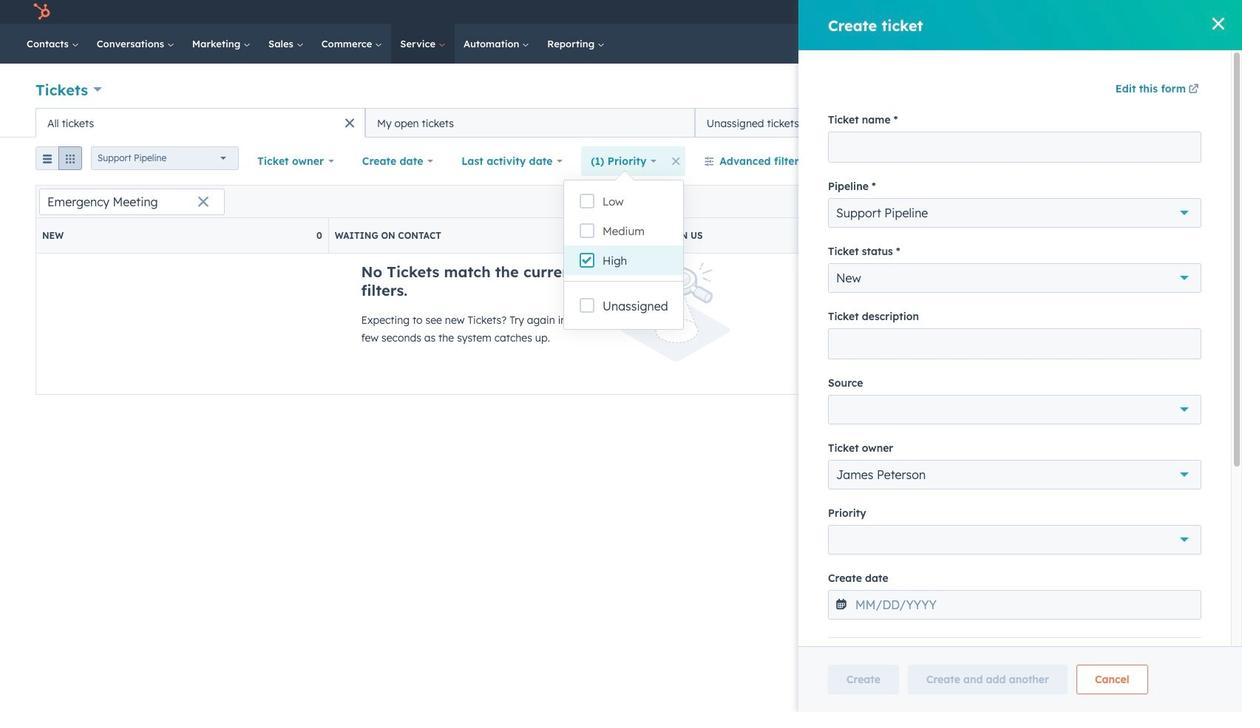 Task type: vqa. For each thing, say whether or not it's contained in the screenshot.
Search HubSpot search box
yes



Task type: locate. For each thing, give the bounding box(es) containing it.
james peterson image
[[1071, 5, 1084, 18]]

marketplaces image
[[959, 7, 973, 20]]

Search ID, name, or description search field
[[39, 188, 225, 215]]

menu
[[851, 0, 1225, 24]]

clear input image
[[197, 196, 209, 208]]

group
[[35, 146, 82, 176]]

list box
[[564, 180, 683, 281]]

banner
[[35, 74, 1207, 108]]



Task type: describe. For each thing, give the bounding box(es) containing it.
Search HubSpot search field
[[1035, 31, 1191, 56]]



